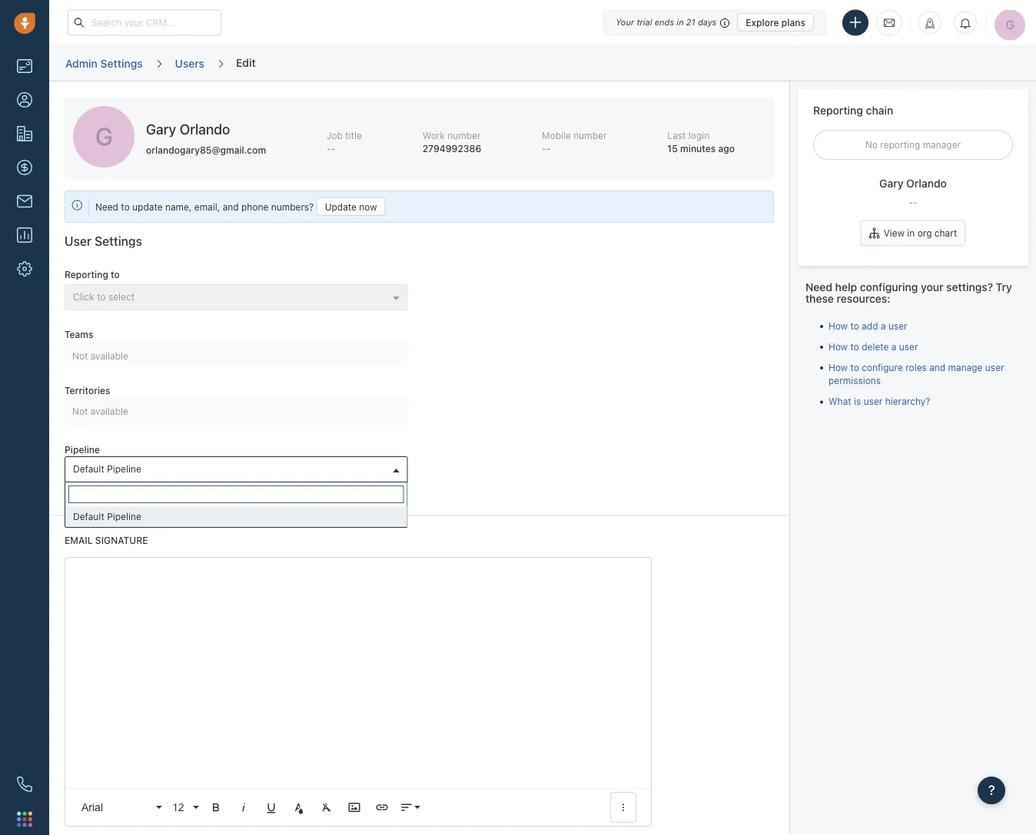 Task type: describe. For each thing, give the bounding box(es) containing it.
default for default pipeline dropdown button
[[73, 464, 104, 475]]

chart
[[935, 228, 957, 239]]

gary orlando --
[[880, 177, 947, 208]]

underline (⌘u) image
[[264, 801, 278, 815]]

number for mobile number
[[574, 130, 607, 141]]

how to configure roles and manage user permissions link
[[829, 362, 1004, 386]]

reporting for reporting to
[[65, 269, 108, 280]]

try
[[996, 281, 1012, 293]]

click to select
[[73, 292, 135, 303]]

view
[[884, 228, 905, 239]]

job
[[327, 130, 343, 141]]

what is user hierarchy?
[[829, 396, 931, 407]]

add
[[862, 320, 878, 331]]

to for click to select
[[97, 292, 106, 303]]

mobile number --
[[542, 130, 607, 154]]

help
[[835, 281, 857, 293]]

mobile
[[542, 130, 571, 141]]

application containing arial
[[65, 557, 652, 827]]

12
[[172, 802, 184, 814]]

default pipeline for default pipeline list box
[[73, 511, 141, 522]]

settings for user settings
[[95, 234, 142, 248]]

users
[[175, 57, 205, 69]]

default pipeline for default pipeline dropdown button
[[73, 464, 141, 475]]

arial button
[[76, 793, 164, 823]]

manage
[[948, 362, 983, 373]]

user
[[65, 234, 92, 248]]

ago
[[718, 143, 735, 154]]

gary for gary orlando --
[[880, 177, 904, 190]]

days
[[698, 17, 717, 27]]

how to configure roles and manage user permissions
[[829, 362, 1004, 386]]

how for how to configure roles and manage user permissions
[[829, 362, 848, 373]]

need to update name, email, and phone numbers?
[[95, 202, 314, 212]]

permissions
[[829, 375, 881, 386]]

click to select button
[[65, 285, 408, 311]]

what is user hierarchy? link
[[829, 396, 931, 407]]

21
[[686, 17, 696, 27]]

to for need to update name, email, and phone numbers?
[[121, 202, 130, 212]]

explore plans link
[[737, 13, 814, 32]]

italic (⌘i) image
[[237, 801, 251, 815]]

name,
[[165, 202, 192, 212]]

signature
[[95, 535, 148, 546]]

and inside how to configure roles and manage user permissions
[[930, 362, 946, 373]]

ends
[[655, 17, 674, 27]]

user settings
[[65, 234, 142, 248]]

arial
[[81, 802, 103, 814]]

a for add
[[881, 320, 886, 331]]

manage sales pipelines link
[[53, 488, 190, 499]]

reporting
[[880, 139, 920, 150]]

not for territories
[[72, 406, 88, 417]]

admin
[[65, 57, 98, 69]]

reporting to
[[65, 269, 120, 280]]

what
[[829, 396, 852, 407]]

to for reporting to
[[111, 269, 120, 280]]

0 vertical spatial pipeline
[[65, 444, 100, 455]]

email
[[65, 535, 93, 546]]

explore
[[746, 17, 779, 28]]

chain
[[866, 104, 894, 116]]

insert link (⌘k) image
[[375, 801, 389, 815]]

more misc image
[[617, 801, 631, 815]]

last login 15 minutes ago
[[668, 130, 735, 154]]

your trial ends in 21 days
[[616, 17, 717, 27]]

hierarchy?
[[885, 396, 931, 407]]

work number 2794992386
[[423, 130, 481, 154]]

email,
[[194, 202, 220, 212]]

view in org chart
[[884, 228, 957, 239]]

resources:
[[837, 292, 891, 305]]

update now
[[325, 202, 377, 212]]

email signature
[[65, 535, 148, 546]]

not for teams
[[72, 350, 88, 361]]

your
[[921, 281, 944, 293]]

work
[[423, 130, 445, 141]]

update now button
[[316, 198, 386, 216]]

these
[[806, 292, 834, 305]]

your
[[616, 17, 634, 27]]

what's new image
[[925, 18, 936, 29]]

teams
[[65, 330, 93, 340]]

number for work number
[[448, 130, 481, 141]]

admin settings link
[[65, 51, 144, 75]]

reporting for reporting chain
[[813, 104, 863, 116]]

update
[[132, 202, 163, 212]]

insert image (⌘p) image
[[347, 801, 361, 815]]

in inside button
[[907, 228, 915, 239]]

user right add
[[889, 320, 908, 331]]

a for delete
[[892, 341, 897, 352]]



Task type: vqa. For each thing, say whether or not it's contained in the screenshot.
the user
yes



Task type: locate. For each thing, give the bounding box(es) containing it.
phone image
[[17, 777, 32, 793]]

available down territories
[[91, 406, 128, 417]]

how for how to delete a user
[[829, 341, 848, 352]]

not available down territories
[[72, 406, 128, 417]]

need help configuring your settings? try these resources:
[[806, 281, 1012, 305]]

to for how to configure roles and manage user permissions
[[851, 362, 859, 373]]

need for need help configuring your settings? try these resources:
[[806, 281, 833, 293]]

click
[[73, 292, 94, 303]]

number
[[448, 130, 481, 141], [574, 130, 607, 141]]

pipeline up manage
[[65, 444, 100, 455]]

freshworks switcher image
[[17, 812, 32, 827]]

job title --
[[327, 130, 362, 154]]

to for how to add a user
[[851, 320, 859, 331]]

0 horizontal spatial number
[[448, 130, 481, 141]]

0 vertical spatial how
[[829, 320, 848, 331]]

how to add a user link
[[829, 320, 908, 331]]

default pipeline inside option
[[73, 511, 141, 522]]

0 horizontal spatial and
[[223, 202, 239, 212]]

to up select on the top left
[[111, 269, 120, 280]]

last
[[668, 130, 686, 141]]

1 vertical spatial default pipeline
[[73, 511, 141, 522]]

gary down reporting
[[880, 177, 904, 190]]

0 horizontal spatial orlando
[[180, 121, 230, 137]]

1 not available from the top
[[72, 350, 128, 361]]

how up permissions
[[829, 362, 848, 373]]

how to delete a user
[[829, 341, 918, 352]]

default pipeline up email signature
[[73, 511, 141, 522]]

pipelines
[[140, 488, 179, 498]]

default pipeline button
[[65, 457, 408, 483]]

default inside option
[[73, 511, 104, 522]]

default pipeline
[[73, 464, 141, 475], [73, 511, 141, 522]]

1 vertical spatial how
[[829, 341, 848, 352]]

settings right user in the left of the page
[[95, 234, 142, 248]]

0 vertical spatial not
[[72, 350, 88, 361]]

gary inside gary orlando --
[[880, 177, 904, 190]]

number up 2794992386
[[448, 130, 481, 141]]

to up permissions
[[851, 362, 859, 373]]

1 horizontal spatial in
[[907, 228, 915, 239]]

phone
[[241, 202, 269, 212]]

orlando for gary orlando orlandogary85@gmail.com
[[180, 121, 230, 137]]

in left '21'
[[677, 17, 684, 27]]

default pipeline up manage
[[73, 464, 141, 475]]

pipeline for default pipeline list box
[[107, 511, 141, 522]]

None search field
[[68, 486, 404, 503]]

0 horizontal spatial a
[[881, 320, 886, 331]]

settings right admin
[[100, 57, 143, 69]]

0 vertical spatial reporting
[[813, 104, 863, 116]]

in
[[677, 17, 684, 27], [907, 228, 915, 239]]

number right mobile
[[574, 130, 607, 141]]

reporting up click at the left top
[[65, 269, 108, 280]]

how inside how to configure roles and manage user permissions
[[829, 362, 848, 373]]

0 horizontal spatial reporting
[[65, 269, 108, 280]]

user up roles
[[899, 341, 918, 352]]

is
[[854, 396, 861, 407]]

plans
[[782, 17, 806, 28]]

need
[[95, 202, 118, 212], [806, 281, 833, 293]]

available down teams
[[91, 350, 128, 361]]

configure
[[862, 362, 903, 373]]

orlando inside gary orlando orlandogary85@gmail.com
[[180, 121, 230, 137]]

2 not available from the top
[[72, 406, 128, 417]]

update
[[325, 202, 357, 212]]

available
[[91, 350, 128, 361], [91, 406, 128, 417]]

2 vertical spatial how
[[829, 362, 848, 373]]

number inside work number 2794992386
[[448, 130, 481, 141]]

need up user settings
[[95, 202, 118, 212]]

orlando down no reporting manager
[[907, 177, 947, 190]]

orlando
[[180, 121, 230, 137], [907, 177, 947, 190]]

user inside how to configure roles and manage user permissions
[[985, 362, 1004, 373]]

default down manage
[[73, 511, 104, 522]]

pipeline for default pipeline dropdown button
[[107, 464, 141, 475]]

application
[[65, 557, 652, 827]]

gary inside gary orlando orlandogary85@gmail.com
[[146, 121, 176, 137]]

1 horizontal spatial orlando
[[907, 177, 947, 190]]

minutes
[[680, 143, 716, 154]]

sales
[[115, 488, 137, 498]]

settings for admin settings
[[100, 57, 143, 69]]

0 vertical spatial orlando
[[180, 121, 230, 137]]

and right roles
[[930, 362, 946, 373]]

pipeline up "sales"
[[107, 464, 141, 475]]

select
[[108, 292, 135, 303]]

phone element
[[9, 770, 40, 800]]

0 vertical spatial in
[[677, 17, 684, 27]]

edit
[[236, 56, 256, 69]]

default for default pipeline list box
[[73, 511, 104, 522]]

settings?
[[947, 281, 993, 293]]

default
[[73, 464, 104, 475], [73, 511, 104, 522]]

1 default pipeline from the top
[[73, 464, 141, 475]]

1 default from the top
[[73, 464, 104, 475]]

how down 'how to add a user'
[[829, 341, 848, 352]]

1 vertical spatial reporting
[[65, 269, 108, 280]]

default pipeline inside dropdown button
[[73, 464, 141, 475]]

need inside the need help configuring your settings? try these resources:
[[806, 281, 833, 293]]

user right manage
[[985, 362, 1004, 373]]

gary up the orlandogary85@gmail.com
[[146, 121, 176, 137]]

0 vertical spatial default
[[73, 464, 104, 475]]

login
[[689, 130, 710, 141]]

1 horizontal spatial need
[[806, 281, 833, 293]]

2 vertical spatial pipeline
[[107, 511, 141, 522]]

number inside mobile number --
[[574, 130, 607, 141]]

default pipeline option
[[65, 506, 407, 527]]

1 how from the top
[[829, 320, 848, 331]]

how for how to add a user
[[829, 320, 848, 331]]

not available down teams
[[72, 350, 128, 361]]

1 vertical spatial in
[[907, 228, 915, 239]]

orlando up the orlandogary85@gmail.com
[[180, 121, 230, 137]]

1 horizontal spatial and
[[930, 362, 946, 373]]

1 vertical spatial not
[[72, 406, 88, 417]]

in left org
[[907, 228, 915, 239]]

pipeline inside option
[[107, 511, 141, 522]]

text color image
[[292, 801, 306, 815]]

explore plans
[[746, 17, 806, 28]]

default pipeline list box
[[65, 506, 407, 527]]

orlando for gary orlando --
[[907, 177, 947, 190]]

0 vertical spatial need
[[95, 202, 118, 212]]

1 vertical spatial not available
[[72, 406, 128, 417]]

need left help
[[806, 281, 833, 293]]

default up manage
[[73, 464, 104, 475]]

15
[[668, 143, 678, 154]]

1 vertical spatial a
[[892, 341, 897, 352]]

view in org chart button
[[861, 220, 966, 246]]

need for need to update name, email, and phone numbers?
[[95, 202, 118, 212]]

reporting
[[813, 104, 863, 116], [65, 269, 108, 280]]

0 horizontal spatial gary
[[146, 121, 176, 137]]

gary orlando orlandogary85@gmail.com
[[146, 121, 266, 155]]

0 horizontal spatial in
[[677, 17, 684, 27]]

0 vertical spatial available
[[91, 350, 128, 361]]

manager
[[923, 139, 961, 150]]

0 vertical spatial not available
[[72, 350, 128, 361]]

1 horizontal spatial reporting
[[813, 104, 863, 116]]

1 vertical spatial pipeline
[[107, 464, 141, 475]]

gary for gary orlando orlandogary85@gmail.com
[[146, 121, 176, 137]]

to for how to delete a user
[[851, 341, 859, 352]]

1 vertical spatial default
[[73, 511, 104, 522]]

1 horizontal spatial gary
[[880, 177, 904, 190]]

not down teams
[[72, 350, 88, 361]]

admin settings
[[65, 57, 143, 69]]

0 vertical spatial settings
[[100, 57, 143, 69]]

not down territories
[[72, 406, 88, 417]]

settings
[[100, 57, 143, 69], [95, 234, 142, 248]]

user right is
[[864, 396, 883, 407]]

0 vertical spatial a
[[881, 320, 886, 331]]

1 horizontal spatial a
[[892, 341, 897, 352]]

2794992386
[[423, 143, 481, 154]]

now
[[359, 202, 377, 212]]

0 vertical spatial and
[[223, 202, 239, 212]]

users link
[[174, 51, 205, 75]]

1 available from the top
[[91, 350, 128, 361]]

0 vertical spatial default pipeline
[[73, 464, 141, 475]]

configuring
[[860, 281, 918, 293]]

to inside how to configure roles and manage user permissions
[[851, 362, 859, 373]]

no
[[866, 139, 878, 150]]

1 number from the left
[[448, 130, 481, 141]]

1 vertical spatial available
[[91, 406, 128, 417]]

how to add a user
[[829, 320, 908, 331]]

how left add
[[829, 320, 848, 331]]

numbers?
[[271, 202, 314, 212]]

available for teams
[[91, 350, 128, 361]]

send email image
[[884, 16, 895, 29]]

1 vertical spatial and
[[930, 362, 946, 373]]

2 available from the top
[[91, 406, 128, 417]]

2 number from the left
[[574, 130, 607, 141]]

to left add
[[851, 320, 859, 331]]

12 button
[[167, 793, 201, 823]]

2 default pipeline from the top
[[73, 511, 141, 522]]

orlandogary85@gmail.com
[[146, 145, 266, 155]]

delete
[[862, 341, 889, 352]]

to right click at the left top
[[97, 292, 106, 303]]

and right email,
[[223, 202, 239, 212]]

and
[[223, 202, 239, 212], [930, 362, 946, 373]]

pipeline
[[65, 444, 100, 455], [107, 464, 141, 475], [107, 511, 141, 522]]

not
[[72, 350, 88, 361], [72, 406, 88, 417]]

default inside dropdown button
[[73, 464, 104, 475]]

to left the delete
[[851, 341, 859, 352]]

2 default from the top
[[73, 511, 104, 522]]

user
[[889, 320, 908, 331], [899, 341, 918, 352], [985, 362, 1004, 373], [864, 396, 883, 407]]

territories
[[65, 385, 110, 396]]

orlando inside gary orlando --
[[907, 177, 947, 190]]

not available for teams
[[72, 350, 128, 361]]

align image
[[400, 801, 414, 815]]

0 vertical spatial gary
[[146, 121, 176, 137]]

3 how from the top
[[829, 362, 848, 373]]

pipeline inside dropdown button
[[107, 464, 141, 475]]

trial
[[637, 17, 652, 27]]

Search your CRM... text field
[[68, 10, 221, 36]]

not available for territories
[[72, 406, 128, 417]]

reporting left chain
[[813, 104, 863, 116]]

org
[[918, 228, 932, 239]]

clear formatting image
[[320, 801, 334, 815]]

-
[[327, 143, 331, 154], [331, 143, 336, 154], [542, 143, 546, 154], [546, 143, 551, 154], [909, 197, 913, 208], [913, 197, 918, 208]]

title
[[345, 130, 362, 141]]

1 vertical spatial gary
[[880, 177, 904, 190]]

bold (⌘b) image
[[209, 801, 223, 815]]

available for territories
[[91, 406, 128, 417]]

roles
[[906, 362, 927, 373]]

2 how from the top
[[829, 341, 848, 352]]

1 vertical spatial orlando
[[907, 177, 947, 190]]

reporting chain
[[813, 104, 894, 116]]

no reporting manager
[[866, 139, 961, 150]]

1 horizontal spatial number
[[574, 130, 607, 141]]

1 vertical spatial settings
[[95, 234, 142, 248]]

gary
[[146, 121, 176, 137], [880, 177, 904, 190]]

manage
[[78, 488, 112, 498]]

how to delete a user link
[[829, 341, 918, 352]]

manage sales pipelines
[[78, 488, 179, 498]]

to inside "button"
[[97, 292, 106, 303]]

a right add
[[881, 320, 886, 331]]

pipeline down "manage sales pipelines" link
[[107, 511, 141, 522]]

2 not from the top
[[72, 406, 88, 417]]

not available
[[72, 350, 128, 361], [72, 406, 128, 417]]

a right the delete
[[892, 341, 897, 352]]

1 vertical spatial need
[[806, 281, 833, 293]]

to left update
[[121, 202, 130, 212]]

1 not from the top
[[72, 350, 88, 361]]

0 horizontal spatial need
[[95, 202, 118, 212]]



